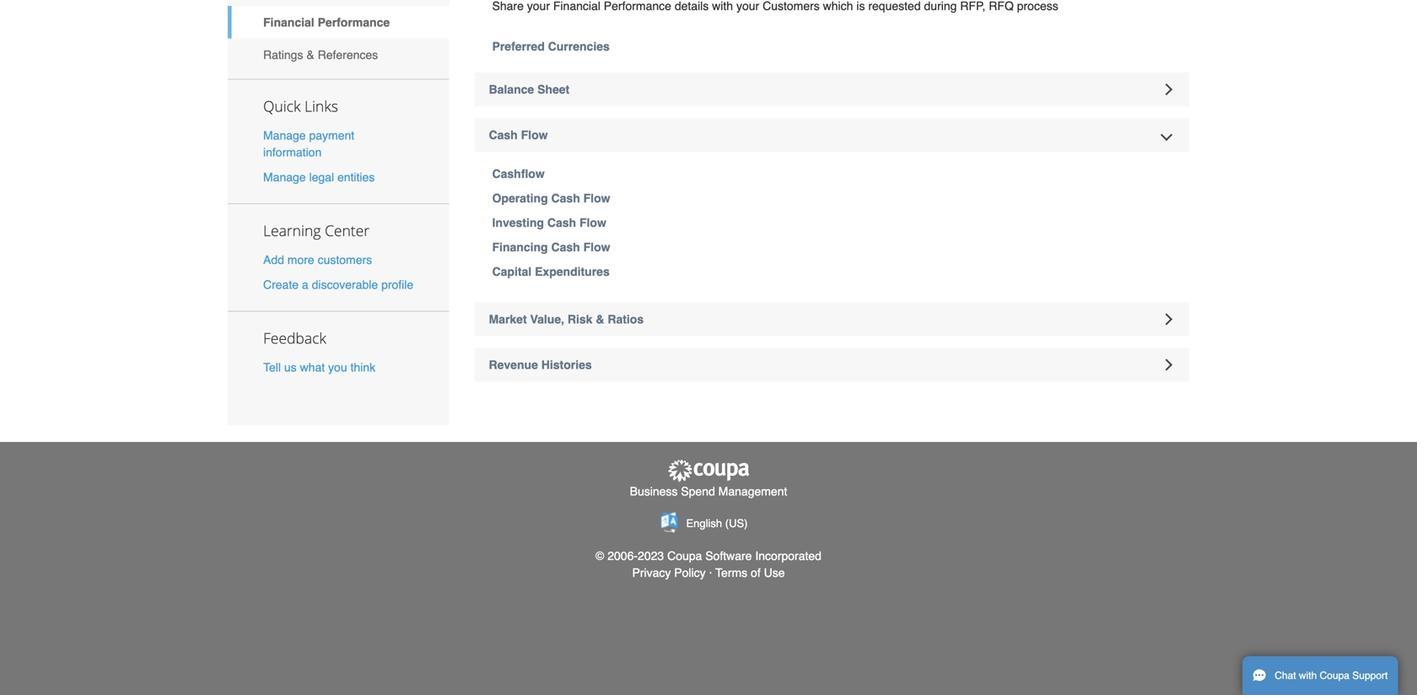 Task type: describe. For each thing, give the bounding box(es) containing it.
(us)
[[725, 517, 748, 530]]

manage for manage payment information
[[263, 129, 306, 142]]

ratios
[[608, 313, 644, 326]]

ratings & references link
[[228, 38, 449, 71]]

use
[[764, 566, 785, 579]]

revenue
[[489, 358, 538, 372]]

balance sheet heading
[[475, 73, 1189, 106]]

management
[[718, 485, 787, 498]]

ratings & references
[[263, 48, 378, 62]]

0 horizontal spatial &
[[307, 48, 314, 62]]

sheet
[[537, 83, 570, 96]]

privacy
[[632, 566, 671, 579]]

revenue histories
[[489, 358, 592, 372]]

customers
[[318, 253, 372, 267]]

2006-
[[608, 549, 638, 563]]

english
[[686, 517, 722, 530]]

references
[[318, 48, 378, 62]]

financial
[[263, 15, 314, 29]]

you
[[328, 360, 347, 374]]

financing cash flow
[[492, 240, 610, 254]]

learning
[[263, 221, 321, 240]]

risk
[[568, 313, 593, 326]]

tell us what you think button
[[263, 359, 375, 376]]

balance sheet button
[[475, 73, 1189, 106]]

2023
[[638, 549, 664, 563]]

terms of use link
[[716, 566, 785, 579]]

add more customers link
[[263, 253, 372, 267]]

©
[[596, 549, 604, 563]]

create a discoverable profile
[[263, 278, 414, 291]]

links
[[305, 96, 338, 116]]

incorporated
[[755, 549, 822, 563]]

chat with coupa support
[[1275, 670, 1388, 682]]

financial performance
[[263, 15, 390, 29]]

revenue histories heading
[[475, 348, 1189, 382]]

0 horizontal spatial coupa
[[667, 549, 702, 563]]

us
[[284, 360, 297, 374]]

preferred currencies
[[492, 40, 610, 53]]

think
[[351, 360, 375, 374]]

coupa supplier portal image
[[666, 459, 751, 483]]

flow for operating cash flow
[[583, 192, 610, 205]]

quick links
[[263, 96, 338, 116]]

operating cash flow
[[492, 192, 610, 205]]

english (us)
[[686, 517, 748, 530]]

add
[[263, 253, 284, 267]]

capital
[[492, 265, 532, 278]]

cash for investing
[[547, 216, 576, 229]]

financial performance link
[[228, 6, 449, 38]]

coupa inside button
[[1320, 670, 1350, 682]]

tell
[[263, 360, 281, 374]]

market value, risk & ratios heading
[[475, 302, 1189, 336]]

market
[[489, 313, 527, 326]]

a
[[302, 278, 309, 291]]

balance sheet
[[489, 83, 570, 96]]

business
[[630, 485, 678, 498]]

create a discoverable profile link
[[263, 278, 414, 291]]

center
[[325, 221, 370, 240]]

learning center
[[263, 221, 370, 240]]

of
[[751, 566, 761, 579]]

manage legal entities link
[[263, 170, 375, 184]]

cash flow
[[489, 128, 548, 142]]

feedback
[[263, 328, 326, 348]]

add more customers
[[263, 253, 372, 267]]



Task type: locate. For each thing, give the bounding box(es) containing it.
2 manage from the top
[[263, 170, 306, 184]]

terms
[[716, 566, 748, 579]]

business spend management
[[630, 485, 787, 498]]

manage inside the manage payment information
[[263, 129, 306, 142]]

0 vertical spatial coupa
[[667, 549, 702, 563]]

0 vertical spatial manage
[[263, 129, 306, 142]]

manage payment information
[[263, 129, 354, 159]]

spend
[[681, 485, 715, 498]]

& inside dropdown button
[[596, 313, 604, 326]]

investing
[[492, 216, 544, 229]]

flow for investing cash flow
[[580, 216, 606, 229]]

payment
[[309, 129, 354, 142]]

flow up investing cash flow
[[583, 192, 610, 205]]

flow down operating cash flow
[[580, 216, 606, 229]]

market value, risk & ratios button
[[475, 302, 1189, 336]]

&
[[307, 48, 314, 62], [596, 313, 604, 326]]

cash for financing
[[551, 240, 580, 254]]

create
[[263, 278, 299, 291]]

coupa
[[667, 549, 702, 563], [1320, 670, 1350, 682]]

flow up cashflow
[[521, 128, 548, 142]]

manage for manage legal entities
[[263, 170, 306, 184]]

manage legal entities
[[263, 170, 375, 184]]

1 vertical spatial coupa
[[1320, 670, 1350, 682]]

cash up expenditures
[[551, 240, 580, 254]]

1 vertical spatial &
[[596, 313, 604, 326]]

coupa right with
[[1320, 670, 1350, 682]]

& right risk
[[596, 313, 604, 326]]

cash flow heading
[[475, 118, 1189, 152]]

cash up cashflow
[[489, 128, 518, 142]]

discoverable
[[312, 278, 378, 291]]

quick
[[263, 96, 301, 116]]

1 horizontal spatial coupa
[[1320, 670, 1350, 682]]

flow up expenditures
[[583, 240, 610, 254]]

value,
[[530, 313, 564, 326]]

financing
[[492, 240, 548, 254]]

information
[[263, 146, 322, 159]]

investing cash flow
[[492, 216, 606, 229]]

manage down information
[[263, 170, 306, 184]]

privacy policy
[[632, 566, 706, 579]]

0 vertical spatial &
[[307, 48, 314, 62]]

entities
[[337, 170, 375, 184]]

cash for operating
[[551, 192, 580, 205]]

© 2006-2023 coupa software incorporated
[[596, 549, 822, 563]]

revenue histories button
[[475, 348, 1189, 382]]

legal
[[309, 170, 334, 184]]

1 vertical spatial manage
[[263, 170, 306, 184]]

market value, risk & ratios
[[489, 313, 644, 326]]

expenditures
[[535, 265, 610, 278]]

cashflow
[[492, 167, 545, 181]]

software
[[705, 549, 752, 563]]

cash inside dropdown button
[[489, 128, 518, 142]]

cash flow button
[[475, 118, 1189, 152]]

chat
[[1275, 670, 1296, 682]]

preferred
[[492, 40, 545, 53]]

with
[[1299, 670, 1317, 682]]

cash up investing cash flow
[[551, 192, 580, 205]]

operating
[[492, 192, 548, 205]]

profile
[[381, 278, 414, 291]]

histories
[[541, 358, 592, 372]]

& right ratings at the top of the page
[[307, 48, 314, 62]]

tell us what you think
[[263, 360, 375, 374]]

balance
[[489, 83, 534, 96]]

1 horizontal spatial &
[[596, 313, 604, 326]]

policy
[[674, 566, 706, 579]]

manage up information
[[263, 129, 306, 142]]

support
[[1353, 670, 1388, 682]]

performance
[[318, 15, 390, 29]]

ratings
[[263, 48, 303, 62]]

privacy policy link
[[632, 566, 706, 579]]

flow for financing cash flow
[[583, 240, 610, 254]]

what
[[300, 360, 325, 374]]

terms of use
[[716, 566, 785, 579]]

more
[[287, 253, 314, 267]]

1 manage from the top
[[263, 129, 306, 142]]

currencies
[[548, 40, 610, 53]]

cash down operating cash flow
[[547, 216, 576, 229]]

manage
[[263, 129, 306, 142], [263, 170, 306, 184]]

cash
[[489, 128, 518, 142], [551, 192, 580, 205], [547, 216, 576, 229], [551, 240, 580, 254]]

chat with coupa support button
[[1243, 656, 1398, 695]]

flow inside dropdown button
[[521, 128, 548, 142]]

coupa up policy
[[667, 549, 702, 563]]

capital expenditures
[[492, 265, 610, 278]]

manage payment information link
[[263, 129, 354, 159]]



Task type: vqa. For each thing, say whether or not it's contained in the screenshot.
CASH corresponding to Operating
yes



